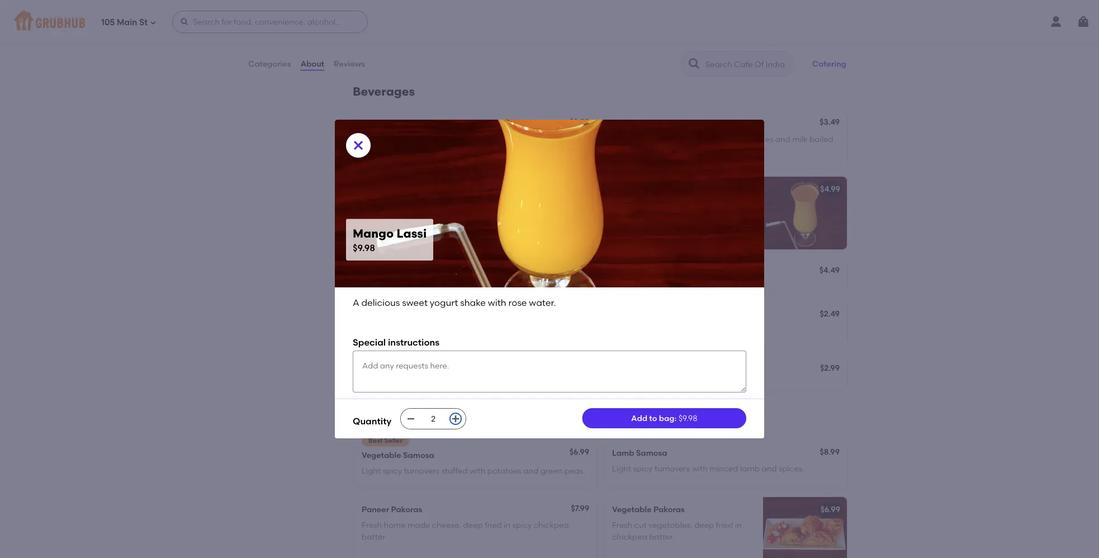 Task type: describe. For each thing, give the bounding box(es) containing it.
vegetables,
[[649, 521, 693, 530]]

green
[[541, 466, 563, 475]]

$7.99
[[571, 504, 590, 513]]

turnovers for lamb samosa
[[655, 464, 690, 473]]

1 vertical spatial delicious
[[362, 297, 400, 308]]

0 horizontal spatial rose
[[509, 297, 527, 308]]

1 vertical spatial $6.99
[[821, 505, 841, 514]]

main
[[117, 17, 137, 27]]

ice tea
[[362, 364, 389, 374]]

$4.99 for salty lassi
[[570, 265, 590, 275]]

lamb
[[612, 448, 635, 457]]

$8.99
[[820, 447, 840, 456]]

cooked
[[407, 30, 435, 39]]

sweet
[[362, 184, 385, 194]]

tea
[[653, 134, 666, 144]]

masala
[[612, 118, 641, 128]]

water. inside darjeeling tea made with flavorable spices and milk boiled together in water.
[[656, 146, 679, 155]]

and for darjeeling tea made with flavorable spices and milk boiled together in water.
[[776, 134, 791, 144]]

to
[[650, 413, 657, 423]]

black
[[361, 30, 382, 39]]

boiled
[[810, 134, 834, 144]]

instructions
[[388, 337, 440, 348]]

stuffed
[[442, 466, 468, 475]]

hot
[[353, 414, 374, 428]]

1 vertical spatial sweet
[[402, 297, 428, 308]]

made for tea
[[668, 134, 690, 144]]

tea down beverages at the left top of page
[[362, 118, 376, 128]]

sweet lassi
[[362, 184, 407, 194]]

vegan.
[[529, 41, 555, 51]]

cheese,
[[432, 521, 461, 530]]

light for light spicy turnovers stuffed with potatoes and green peas.
[[362, 466, 381, 475]]

0 horizontal spatial yogurt
[[430, 297, 458, 308]]

ice
[[362, 364, 374, 374]]

dal maharani
[[361, 14, 413, 23]]

lamb
[[740, 464, 760, 473]]

gluten
[[483, 41, 509, 51]]

0 vertical spatial delicious
[[620, 200, 653, 210]]

pakoras for paneer pakoras
[[391, 505, 422, 514]]

add
[[632, 413, 648, 423]]

1 horizontal spatial svg image
[[180, 17, 189, 26]]

lassi for mango lassi
[[641, 184, 661, 194]]

0 vertical spatial shake
[[706, 200, 728, 210]]

salty lassi
[[612, 267, 653, 276]]

mango for mango lassi $9.98
[[353, 226, 394, 241]]

lamb samosa
[[612, 448, 668, 457]]

1 horizontal spatial rose
[[612, 212, 629, 221]]

1 vertical spatial water.
[[630, 212, 654, 221]]

vegetable pakoras image
[[763, 497, 847, 558]]

spices. for light spicy turnovers with minced lamb and spices.
[[779, 464, 805, 473]]

Search Cafe Of India search field
[[705, 59, 790, 69]]

beverages
[[353, 85, 415, 99]]

masala tea
[[612, 118, 656, 128]]

flavorable
[[710, 134, 748, 144]]

and for light spicy turnovers stuffed with potatoes and green peas.
[[524, 466, 539, 475]]

pakoras for vegetable pakoras
[[654, 505, 685, 514]]

mango lassi image
[[763, 177, 847, 250]]

and for light spicy turnovers with minced lamb and spices.
[[762, 464, 777, 473]]

$2.99 inside button
[[821, 363, 840, 373]]

1 horizontal spatial $9.98
[[679, 413, 698, 423]]

batter. inside fresh cut vegetables, deep fried in chickpea batter.
[[650, 532, 675, 541]]

free.
[[511, 41, 527, 51]]

quantity
[[353, 415, 392, 426]]

Special instructions text field
[[353, 351, 747, 393]]

strawberry
[[362, 267, 404, 276]]

0 vertical spatial a delicious sweet yogurt shake with rose water.
[[612, 200, 746, 221]]

paneer pakoras
[[362, 505, 422, 514]]

st
[[139, 17, 148, 27]]

deep inside fresh home made cheese, deep fried in spicy chickpea batter.
[[463, 521, 483, 530]]

fresh cut vegetables, deep fried in chickpea batter.
[[612, 521, 742, 541]]

0 horizontal spatial a delicious sweet yogurt shake with rose water.
[[353, 297, 556, 308]]

catering button
[[808, 51, 852, 76]]

samosa for vegetable samosa
[[403, 450, 434, 460]]

reviews button
[[333, 44, 366, 84]]

seller
[[385, 436, 403, 445]]

dal
[[361, 14, 374, 23]]

light spicy turnovers with minced lamb and spices.
[[612, 464, 805, 473]]

peas.
[[565, 466, 585, 475]]

105
[[101, 17, 115, 27]]

ice tea button
[[355, 357, 597, 391]]

$4.99 for mango lassi
[[570, 183, 590, 193]]

chickpea inside fresh cut vegetables, deep fried in chickpea batter.
[[612, 532, 648, 541]]

light spicy turnovers stuffed with potatoes and green peas.
[[362, 466, 585, 475]]

0 horizontal spatial shake
[[460, 297, 486, 308]]

categories button
[[248, 44, 292, 84]]

samosa for lamb samosa
[[636, 448, 668, 457]]

spicy for lamb
[[633, 464, 653, 473]]

spices
[[750, 134, 774, 144]]

add to bag: $9.98
[[632, 413, 698, 423]]

milk
[[793, 134, 808, 144]]

about
[[301, 59, 324, 68]]

lassi for salty lassi
[[634, 267, 653, 276]]

fresh for fresh home made cheese, deep fried in spicy chickpea batter.
[[362, 521, 382, 530]]

in inside fresh home made cheese, deep fried in spicy chickpea batter.
[[504, 521, 511, 530]]



Task type: vqa. For each thing, say whether or not it's contained in the screenshot.
first batter. from right
yes



Task type: locate. For each thing, give the bounding box(es) containing it.
turnovers down vegetable samosa
[[404, 466, 440, 475]]

1 horizontal spatial spicy
[[513, 521, 532, 530]]

$4.49
[[820, 265, 840, 275]]

potatoes
[[488, 466, 522, 475]]

deep right cheese,
[[463, 521, 483, 530]]

0 horizontal spatial svg image
[[150, 19, 157, 26]]

minced
[[710, 464, 739, 473]]

fresh inside fresh home made cheese, deep fried in spicy chickpea batter.
[[362, 521, 382, 530]]

$2.49 button
[[606, 302, 847, 347]]

and left green
[[524, 466, 539, 475]]

1 horizontal spatial mango
[[612, 184, 639, 194]]

made inside darjeeling tea made with flavorable spices and milk boiled together in water.
[[668, 134, 690, 144]]

a up the special
[[353, 297, 359, 308]]

1 horizontal spatial batter.
[[650, 532, 675, 541]]

delicious down the mango lassi
[[620, 200, 653, 210]]

0 horizontal spatial svg image
[[352, 139, 365, 152]]

0 horizontal spatial mango
[[353, 226, 394, 241]]

2 horizontal spatial svg image
[[407, 414, 416, 423]]

spicy inside fresh home made cheese, deep fried in spicy chickpea batter.
[[513, 521, 532, 530]]

paneer
[[362, 505, 389, 514]]

1 horizontal spatial samosa
[[636, 448, 668, 457]]

1 vertical spatial $2.99
[[821, 363, 840, 373]]

lentils
[[384, 30, 405, 39]]

0 horizontal spatial $2.99
[[570, 117, 590, 127]]

svg image
[[180, 17, 189, 26], [150, 19, 157, 26], [407, 414, 416, 423]]

about button
[[300, 44, 325, 84]]

yogurt
[[679, 200, 704, 210], [430, 297, 458, 308]]

0 vertical spatial rose
[[612, 212, 629, 221]]

1 vertical spatial rose
[[509, 297, 527, 308]]

2 vertical spatial water.
[[529, 297, 556, 308]]

1 deep from the left
[[463, 521, 483, 530]]

2 fried from the left
[[716, 521, 733, 530]]

tea up tea
[[643, 118, 656, 128]]

search icon image
[[688, 57, 701, 70]]

1 horizontal spatial shake
[[706, 200, 728, 210]]

1 horizontal spatial sweet
[[655, 200, 678, 210]]

svg image inside the main navigation navigation
[[1077, 15, 1091, 29]]

2 horizontal spatial svg image
[[1077, 15, 1091, 29]]

0 horizontal spatial pakoras
[[391, 505, 422, 514]]

2 horizontal spatial in
[[735, 521, 742, 530]]

2 pakoras from the left
[[654, 505, 685, 514]]

chutneys.
[[445, 41, 481, 51]]

reviews
[[334, 59, 365, 68]]

mango down together
[[612, 184, 639, 194]]

salty
[[612, 267, 632, 276]]

mango inside mango lassi $9.98
[[353, 226, 394, 241]]

1 horizontal spatial turnovers
[[655, 464, 690, 473]]

$2.99
[[570, 117, 590, 127], [821, 363, 840, 373]]

deep
[[463, 521, 483, 530], [695, 521, 714, 530]]

2 horizontal spatial water.
[[656, 146, 679, 155]]

main navigation navigation
[[0, 0, 1100, 44]]

0 vertical spatial made
[[668, 134, 690, 144]]

and right the rice
[[428, 41, 443, 51]]

1 vertical spatial svg image
[[352, 139, 365, 152]]

a down the mango lassi
[[612, 200, 618, 210]]

lassi for strawberry lassi
[[406, 267, 426, 276]]

0 vertical spatial $2.99
[[570, 117, 590, 127]]

spices. inside black lentils cooked with fresh herbs and spices. served with basmati rice and chutneys. gluten free. vegan.
[[516, 30, 541, 39]]

mango lassi $9.98
[[353, 226, 427, 253]]

lassi right salty
[[634, 267, 653, 276]]

spices. right lamb
[[779, 464, 805, 473]]

105 main st
[[101, 17, 148, 27]]

0 horizontal spatial sweet
[[402, 297, 428, 308]]

catering
[[813, 59, 847, 68]]

samosa
[[636, 448, 668, 457], [403, 450, 434, 460]]

fresh down the "paneer"
[[362, 521, 382, 530]]

special
[[353, 337, 386, 348]]

samosa down appetizers
[[403, 450, 434, 460]]

0 vertical spatial $9.98
[[353, 242, 375, 253]]

1 horizontal spatial chickpea
[[612, 532, 648, 541]]

2 fresh from the left
[[612, 521, 633, 530]]

2 vertical spatial svg image
[[451, 414, 460, 423]]

light
[[612, 464, 632, 473], [362, 466, 381, 475]]

cut
[[635, 521, 647, 530]]

1 horizontal spatial in
[[647, 146, 654, 155]]

lassi for sweet lassi
[[387, 184, 407, 194]]

together
[[612, 146, 645, 155]]

vegetable samosa
[[362, 450, 434, 460]]

1 horizontal spatial yogurt
[[679, 200, 704, 210]]

lassi right strawberry
[[406, 267, 426, 276]]

maharani
[[376, 14, 413, 23]]

black lentils cooked with fresh herbs and spices. served with basmati rice and chutneys. gluten free. vegan.
[[361, 30, 569, 51]]

2 batter. from the left
[[650, 532, 675, 541]]

0 horizontal spatial turnovers
[[404, 466, 440, 475]]

spices. up free.
[[516, 30, 541, 39]]

fried right cheese,
[[485, 521, 502, 530]]

a delicious sweet yogurt shake with rose water.
[[612, 200, 746, 221], [353, 297, 556, 308]]

$9.98 right bag:
[[679, 413, 698, 423]]

0 horizontal spatial fried
[[485, 521, 502, 530]]

0 horizontal spatial made
[[408, 521, 430, 530]]

pakoras up home
[[391, 505, 422, 514]]

rose
[[612, 212, 629, 221], [509, 297, 527, 308]]

fried right vegetables,
[[716, 521, 733, 530]]

tea right ice
[[375, 364, 389, 374]]

1 fried from the left
[[485, 521, 502, 530]]

0 vertical spatial $6.99
[[570, 447, 590, 456]]

samosa right 'lamb'
[[636, 448, 668, 457]]

made right tea
[[668, 134, 690, 144]]

made right home
[[408, 521, 430, 530]]

1 fresh from the left
[[362, 521, 382, 530]]

1 horizontal spatial a
[[612, 200, 618, 210]]

with inside the a delicious sweet yogurt shake with rose water.
[[730, 200, 746, 210]]

fresh home made cheese, deep fried in spicy chickpea batter.
[[362, 521, 569, 541]]

chickpea down green
[[534, 521, 569, 530]]

lassi for mango lassi $9.98
[[397, 226, 427, 241]]

1 vertical spatial a delicious sweet yogurt shake with rose water.
[[353, 297, 556, 308]]

fried inside fresh cut vegetables, deep fried in chickpea batter.
[[716, 521, 733, 530]]

1 horizontal spatial spices.
[[779, 464, 805, 473]]

1 horizontal spatial delicious
[[620, 200, 653, 210]]

1 horizontal spatial $2.99
[[821, 363, 840, 373]]

fried
[[485, 521, 502, 530], [716, 521, 733, 530]]

best
[[369, 436, 383, 445]]

chickpea down cut
[[612, 532, 648, 541]]

vegetable
[[362, 450, 401, 460], [612, 505, 652, 514]]

$6.99
[[570, 447, 590, 456], [821, 505, 841, 514]]

fresh
[[455, 30, 474, 39]]

light down 'lamb'
[[612, 464, 632, 473]]

1 vertical spatial spices.
[[779, 464, 805, 473]]

1 horizontal spatial light
[[612, 464, 632, 473]]

0 horizontal spatial delicious
[[362, 297, 400, 308]]

0 vertical spatial spices.
[[516, 30, 541, 39]]

made
[[668, 134, 690, 144], [408, 521, 430, 530]]

sweet down strawberry lassi
[[402, 297, 428, 308]]

1 horizontal spatial vegetable
[[612, 505, 652, 514]]

batter. down home
[[362, 532, 387, 541]]

tea for masala tea
[[643, 118, 656, 128]]

0 horizontal spatial light
[[362, 466, 381, 475]]

and for black lentils cooked with fresh herbs and spices. served with basmati rice and chutneys. gluten free. vegan.
[[499, 30, 514, 39]]

svg image
[[1077, 15, 1091, 29], [352, 139, 365, 152], [451, 414, 460, 423]]

and up gluten
[[499, 30, 514, 39]]

vegetable up cut
[[612, 505, 652, 514]]

delicious down strawberry
[[362, 297, 400, 308]]

tea for ice tea
[[375, 364, 389, 374]]

turnovers for vegetable samosa
[[404, 466, 440, 475]]

spicy
[[633, 464, 653, 473], [383, 466, 402, 475], [513, 521, 532, 530]]

1 vertical spatial mango
[[353, 226, 394, 241]]

darjeeling tea made with flavorable spices and milk boiled together in water.
[[612, 134, 834, 155]]

hot appetizers
[[353, 414, 441, 428]]

mango for mango lassi
[[612, 184, 639, 194]]

special instructions
[[353, 337, 440, 348]]

$3.49
[[820, 117, 840, 127]]

spices.
[[516, 30, 541, 39], [779, 464, 805, 473]]

0 vertical spatial chickpea
[[534, 521, 569, 530]]

0 vertical spatial svg image
[[1077, 15, 1091, 29]]

darjeeling
[[612, 134, 651, 144]]

0 horizontal spatial fresh
[[362, 521, 382, 530]]

0 vertical spatial yogurt
[[679, 200, 704, 210]]

in inside darjeeling tea made with flavorable spices and milk boiled together in water.
[[647, 146, 654, 155]]

home
[[384, 521, 406, 530]]

and left milk
[[776, 134, 791, 144]]

batter. inside fresh home made cheese, deep fried in spicy chickpea batter.
[[362, 532, 387, 541]]

vegetable for light
[[362, 450, 401, 460]]

1 horizontal spatial svg image
[[451, 414, 460, 423]]

in inside fresh cut vegetables, deep fried in chickpea batter.
[[735, 521, 742, 530]]

lassi inside mango lassi $9.98
[[397, 226, 427, 241]]

light for light spicy turnovers with minced lamb and spices.
[[612, 464, 632, 473]]

mango up strawberry
[[353, 226, 394, 241]]

0 horizontal spatial chickpea
[[534, 521, 569, 530]]

1 horizontal spatial water.
[[630, 212, 654, 221]]

$2.99 left masala
[[570, 117, 590, 127]]

delicious
[[620, 200, 653, 210], [362, 297, 400, 308]]

basmati
[[379, 41, 410, 51]]

$4.99
[[570, 183, 590, 193], [821, 184, 841, 194], [570, 265, 590, 275]]

made inside fresh home made cheese, deep fried in spicy chickpea batter.
[[408, 521, 430, 530]]

fresh inside fresh cut vegetables, deep fried in chickpea batter.
[[612, 521, 633, 530]]

and inside darjeeling tea made with flavorable spices and milk boiled together in water.
[[776, 134, 791, 144]]

1 batter. from the left
[[362, 532, 387, 541]]

0 horizontal spatial in
[[504, 521, 511, 530]]

tea inside button
[[375, 364, 389, 374]]

fresh for fresh cut vegetables, deep fried in chickpea batter.
[[612, 521, 633, 530]]

0 vertical spatial a
[[612, 200, 618, 210]]

1 vertical spatial vegetable
[[612, 505, 652, 514]]

mango
[[612, 184, 639, 194], [353, 226, 394, 241]]

lassi down together
[[641, 184, 661, 194]]

made for home
[[408, 521, 430, 530]]

chickpea
[[534, 521, 569, 530], [612, 532, 648, 541]]

1 horizontal spatial pakoras
[[654, 505, 685, 514]]

1 vertical spatial chickpea
[[612, 532, 648, 541]]

deep inside fresh cut vegetables, deep fried in chickpea batter.
[[695, 521, 714, 530]]

1 horizontal spatial a delicious sweet yogurt shake with rose water.
[[612, 200, 746, 221]]

tea
[[362, 118, 376, 128], [643, 118, 656, 128], [375, 364, 389, 374]]

1 horizontal spatial deep
[[695, 521, 714, 530]]

1 horizontal spatial fried
[[716, 521, 733, 530]]

0 vertical spatial water.
[[656, 146, 679, 155]]

in
[[647, 146, 654, 155], [504, 521, 511, 530], [735, 521, 742, 530]]

$9.98 inside mango lassi $9.98
[[353, 242, 375, 253]]

with
[[437, 30, 453, 39], [361, 41, 377, 51], [692, 134, 708, 144], [730, 200, 746, 210], [488, 297, 506, 308], [692, 464, 708, 473], [470, 466, 486, 475]]

1 vertical spatial yogurt
[[430, 297, 458, 308]]

2 horizontal spatial spicy
[[633, 464, 653, 473]]

lassi right sweet
[[387, 184, 407, 194]]

spicy for vegetable
[[383, 466, 402, 475]]

fried inside fresh home made cheese, deep fried in spicy chickpea batter.
[[485, 521, 502, 530]]

bag:
[[659, 413, 677, 423]]

turnovers
[[655, 464, 690, 473], [404, 466, 440, 475]]

0 vertical spatial mango
[[612, 184, 639, 194]]

0 horizontal spatial spicy
[[383, 466, 402, 475]]

batter. down vegetables,
[[650, 532, 675, 541]]

and right lamb
[[762, 464, 777, 473]]

rice
[[412, 41, 426, 51]]

herbs
[[475, 30, 497, 39]]

a
[[612, 200, 618, 210], [353, 297, 359, 308]]

vegetable for fresh
[[612, 505, 652, 514]]

0 horizontal spatial deep
[[463, 521, 483, 530]]

0 horizontal spatial batter.
[[362, 532, 387, 541]]

spices. for black lentils cooked with fresh herbs and spices. served with basmati rice and chutneys. gluten free. vegan.
[[516, 30, 541, 39]]

turnovers down lamb samosa
[[655, 464, 690, 473]]

fresh left cut
[[612, 521, 633, 530]]

0 horizontal spatial samosa
[[403, 450, 434, 460]]

lassi up strawberry lassi
[[397, 226, 427, 241]]

deep right vegetables,
[[695, 521, 714, 530]]

1 pakoras from the left
[[391, 505, 422, 514]]

$9.98 up strawberry
[[353, 242, 375, 253]]

lassi
[[387, 184, 407, 194], [641, 184, 661, 194], [397, 226, 427, 241], [406, 267, 426, 276], [634, 267, 653, 276]]

sweet down the mango lassi
[[655, 200, 678, 210]]

0 vertical spatial sweet
[[655, 200, 678, 210]]

0 horizontal spatial vegetable
[[362, 450, 401, 460]]

shake
[[706, 200, 728, 210], [460, 297, 486, 308]]

0 vertical spatial vegetable
[[362, 450, 401, 460]]

0 horizontal spatial spices.
[[516, 30, 541, 39]]

1 horizontal spatial $6.99
[[821, 505, 841, 514]]

Input item quantity number field
[[421, 409, 446, 429]]

served
[[543, 30, 569, 39]]

1 vertical spatial a
[[353, 297, 359, 308]]

pakoras
[[391, 505, 422, 514], [654, 505, 685, 514]]

$2.99 button
[[606, 357, 847, 391]]

1 horizontal spatial fresh
[[612, 521, 633, 530]]

vegetable down the best seller
[[362, 450, 401, 460]]

pakoras up vegetables,
[[654, 505, 685, 514]]

best seller
[[369, 436, 403, 445]]

1 horizontal spatial made
[[668, 134, 690, 144]]

1 vertical spatial $9.98
[[679, 413, 698, 423]]

water.
[[656, 146, 679, 155], [630, 212, 654, 221], [529, 297, 556, 308]]

1 vertical spatial made
[[408, 521, 430, 530]]

1 vertical spatial shake
[[460, 297, 486, 308]]

$2.99 down $2.49
[[821, 363, 840, 373]]

vegetable pakoras
[[612, 505, 685, 514]]

sweet
[[655, 200, 678, 210], [402, 297, 428, 308]]

strawberry lassi
[[362, 267, 426, 276]]

2 deep from the left
[[695, 521, 714, 530]]

0 horizontal spatial a
[[353, 297, 359, 308]]

categories
[[248, 59, 291, 68]]

light down best
[[362, 466, 381, 475]]

$2.49
[[820, 309, 840, 318]]

appetizers
[[377, 414, 441, 428]]

with inside darjeeling tea made with flavorable spices and milk boiled together in water.
[[692, 134, 708, 144]]

0 horizontal spatial water.
[[529, 297, 556, 308]]

chickpea inside fresh home made cheese, deep fried in spicy chickpea batter.
[[534, 521, 569, 530]]

mango lassi
[[612, 184, 661, 194]]

0 horizontal spatial $9.98
[[353, 242, 375, 253]]

0 horizontal spatial $6.99
[[570, 447, 590, 456]]



